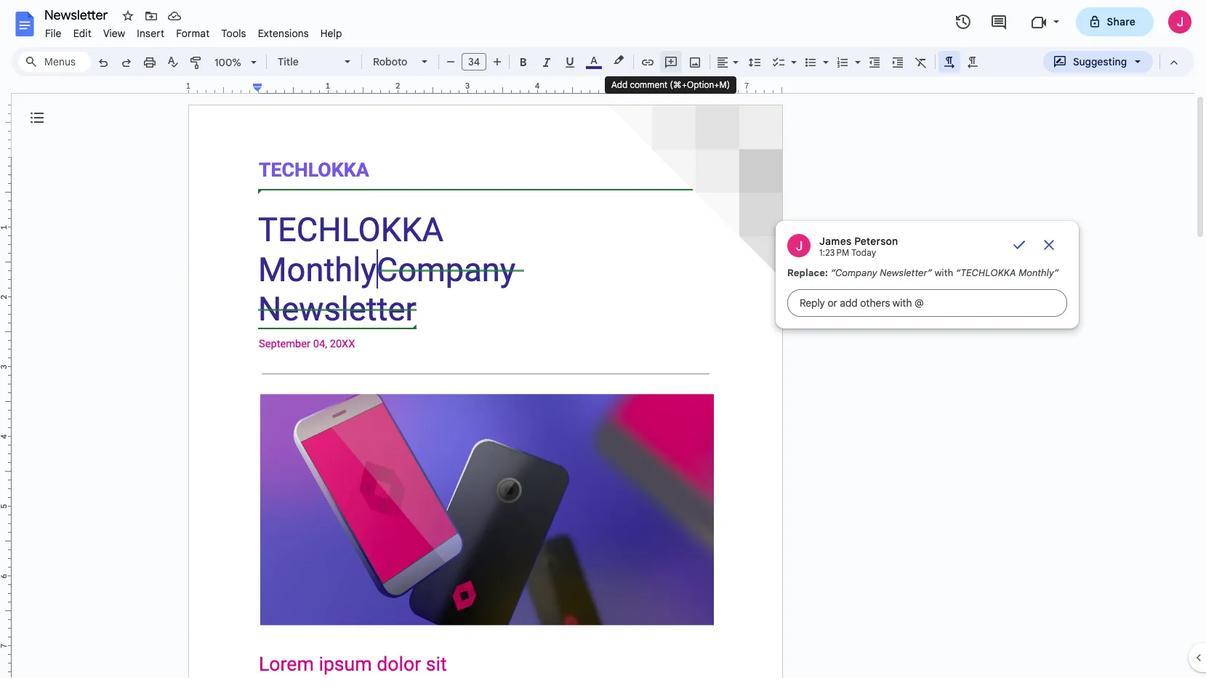 Task type: describe. For each thing, give the bounding box(es) containing it.
monthly"
[[1019, 267, 1060, 279]]

1:23 pm
[[820, 247, 850, 258]]

top margin image
[[0, 105, 11, 162]]

suggesting button
[[1044, 51, 1154, 73]]

today
[[852, 247, 877, 258]]

Star checkbox
[[118, 6, 138, 26]]

james
[[820, 235, 852, 248]]

font list. roboto selected. option
[[373, 52, 413, 72]]

extensions
[[258, 27, 309, 40]]

file
[[45, 27, 62, 40]]

help menu item
[[315, 25, 348, 42]]

Menus field
[[18, 52, 91, 72]]

james peterson image
[[788, 234, 811, 258]]

edit
[[73, 27, 92, 40]]

newsletter"
[[880, 267, 933, 279]]

james peterson 1:23 pm today
[[820, 235, 899, 258]]

styles list. title selected. option
[[278, 52, 336, 72]]

view menu item
[[97, 25, 131, 42]]

line & paragraph spacing image
[[747, 52, 764, 72]]

menu bar banner
[[0, 0, 1207, 679]]

left margin image
[[189, 82, 263, 93]]

insert
[[137, 27, 165, 40]]

tools
[[221, 27, 246, 40]]

1
[[186, 81, 191, 91]]

highlight color image
[[611, 52, 627, 69]]

application containing share
[[0, 0, 1207, 679]]

suggesting
[[1074, 55, 1128, 68]]

insert image image
[[687, 52, 704, 72]]

"company
[[831, 267, 878, 279]]

Zoom field
[[209, 52, 263, 73]]

menu bar inside menu bar banner
[[39, 19, 348, 43]]

format menu item
[[170, 25, 216, 42]]

help
[[321, 27, 342, 40]]

Zoom text field
[[211, 52, 246, 73]]

format
[[176, 27, 210, 40]]

add comment (⌘+option+m)
[[612, 79, 730, 90]]

extensions menu item
[[252, 25, 315, 42]]



Task type: locate. For each thing, give the bounding box(es) containing it.
main toolbar
[[90, 0, 985, 413]]

comment
[[630, 79, 668, 90]]

insert menu item
[[131, 25, 170, 42]]

tools menu item
[[216, 25, 252, 42]]

application
[[0, 0, 1207, 679]]

mode and view toolbar
[[1043, 47, 1187, 76]]

james peterson list
[[776, 221, 1080, 329]]

title
[[278, 55, 299, 68]]

right margin image
[[709, 82, 782, 93]]

replace: "company newsletter" with "techlokka monthly"
[[788, 267, 1060, 279]]

menu bar containing file
[[39, 19, 348, 43]]

edit menu item
[[67, 25, 97, 42]]

Font size field
[[462, 53, 493, 71]]

with
[[935, 267, 954, 279]]

Rename text field
[[39, 6, 116, 23]]

"techlokka
[[957, 267, 1017, 279]]

text color image
[[586, 52, 602, 69]]

share button
[[1076, 7, 1155, 36]]

view
[[103, 27, 125, 40]]

peterson
[[855, 235, 899, 248]]

menu bar
[[39, 19, 348, 43]]

add
[[612, 79, 628, 90]]

(⌘+option+m)
[[670, 79, 730, 90]]

share
[[1108, 15, 1136, 28]]

replace:
[[788, 267, 829, 279]]

roboto
[[373, 55, 408, 68]]

Reply field
[[788, 290, 1068, 317]]

file menu item
[[39, 25, 67, 42]]

Font size text field
[[463, 53, 486, 71]]



Task type: vqa. For each thing, say whether or not it's contained in the screenshot.
Roboto
yes



